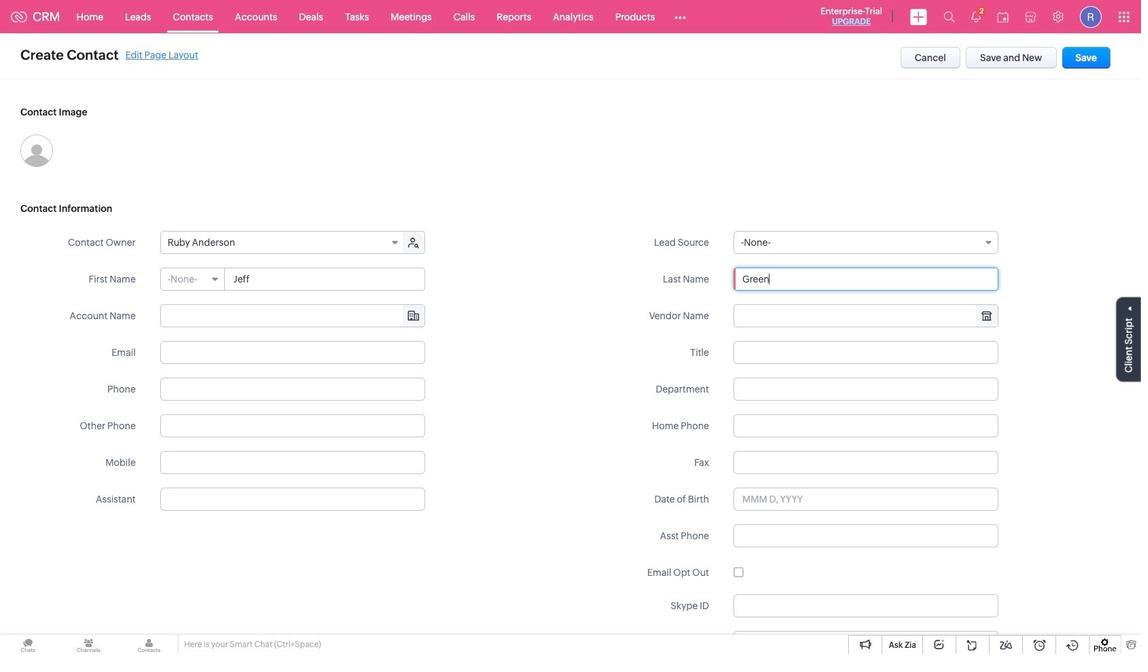 Task type: vqa. For each thing, say whether or not it's contained in the screenshot.
NUMBER
no



Task type: describe. For each thing, give the bounding box(es) containing it.
profile element
[[1072, 0, 1110, 33]]

logo image
[[11, 11, 27, 22]]

profile image
[[1080, 6, 1102, 28]]

MMM D, YYYY text field
[[734, 488, 999, 511]]

search image
[[944, 11, 955, 22]]

create menu element
[[902, 0, 936, 33]]

create menu image
[[911, 8, 928, 25]]



Task type: locate. For each thing, give the bounding box(es) containing it.
None field
[[734, 231, 999, 254], [161, 232, 404, 253], [161, 268, 225, 290], [161, 305, 425, 327], [735, 305, 998, 327], [734, 231, 999, 254], [161, 232, 404, 253], [161, 268, 225, 290], [161, 305, 425, 327], [735, 305, 998, 327]]

calendar image
[[998, 11, 1009, 22]]

image image
[[20, 135, 53, 167]]

signals element
[[964, 0, 989, 33]]

search element
[[936, 0, 964, 33]]

chats image
[[0, 635, 56, 654]]

None text field
[[225, 268, 425, 290], [161, 305, 425, 327], [734, 415, 999, 438], [734, 451, 999, 474], [734, 595, 999, 618], [734, 631, 999, 654], [225, 268, 425, 290], [161, 305, 425, 327], [734, 415, 999, 438], [734, 451, 999, 474], [734, 595, 999, 618], [734, 631, 999, 654]]

contacts image
[[121, 635, 177, 654]]

channels image
[[61, 635, 116, 654]]

None text field
[[734, 268, 999, 291], [160, 341, 425, 364], [734, 341, 999, 364], [160, 378, 425, 401], [734, 378, 999, 401], [160, 415, 425, 438], [160, 451, 425, 474], [160, 488, 425, 511], [734, 525, 999, 548], [734, 268, 999, 291], [160, 341, 425, 364], [734, 341, 999, 364], [160, 378, 425, 401], [734, 378, 999, 401], [160, 415, 425, 438], [160, 451, 425, 474], [160, 488, 425, 511], [734, 525, 999, 548]]

Other Modules field
[[666, 6, 695, 28]]



